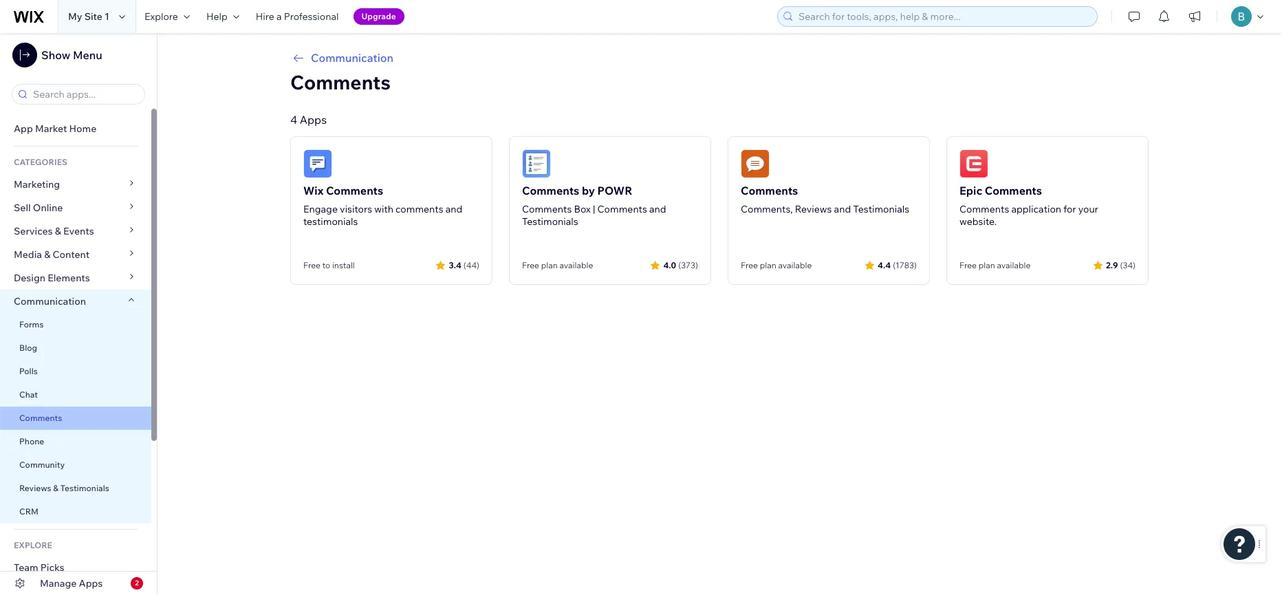 Task type: locate. For each thing, give the bounding box(es) containing it.
2 horizontal spatial and
[[835, 203, 852, 215]]

available
[[560, 260, 594, 270], [779, 260, 812, 270], [998, 260, 1031, 270]]

crm
[[19, 507, 39, 517]]

free down website.
[[960, 260, 977, 270]]

install
[[332, 260, 355, 270]]

media & content link
[[0, 243, 151, 266]]

powr
[[598, 184, 633, 198]]

comments down 'powr'
[[598, 203, 648, 215]]

free plan available
[[522, 260, 594, 270], [741, 260, 812, 270], [960, 260, 1031, 270]]

0 vertical spatial &
[[55, 225, 61, 237]]

reviews
[[796, 203, 832, 215], [19, 483, 51, 494]]

1 horizontal spatial reviews
[[796, 203, 832, 215]]

0 vertical spatial apps
[[300, 113, 327, 127]]

3.4 (44)
[[449, 260, 480, 270]]

1
[[105, 10, 109, 23]]

4.0 (373)
[[664, 260, 699, 270]]

& left events
[[55, 225, 61, 237]]

2 horizontal spatial plan
[[979, 260, 996, 270]]

categories
[[14, 157, 67, 167]]

1 vertical spatial apps
[[79, 577, 103, 590]]

reviews right comments,
[[796, 203, 832, 215]]

team picks link
[[0, 556, 151, 580]]

0 horizontal spatial available
[[560, 260, 594, 270]]

sidebar element
[[0, 33, 158, 595]]

apps inside the sidebar element
[[79, 577, 103, 590]]

reviews up crm
[[19, 483, 51, 494]]

marketing link
[[0, 173, 151, 196]]

& down community
[[53, 483, 59, 494]]

blog link
[[0, 337, 151, 360]]

available down application
[[998, 260, 1031, 270]]

comments up phone
[[19, 413, 62, 423]]

testimonials inside comments comments, reviews and testimonials
[[854, 203, 910, 215]]

and inside comments by powr comments box | comments and testimonials
[[650, 203, 667, 215]]

1 horizontal spatial plan
[[760, 260, 777, 270]]

2.9
[[1107, 260, 1119, 270]]

free to install
[[304, 260, 355, 270]]

for
[[1064, 203, 1077, 215]]

reviews inside the sidebar element
[[19, 483, 51, 494]]

& inside "link"
[[44, 248, 51, 261]]

and
[[446, 203, 463, 215], [650, 203, 667, 215], [835, 203, 852, 215]]

site
[[84, 10, 102, 23]]

comments left the "box"
[[522, 203, 572, 215]]

free left the to at top
[[304, 260, 321, 270]]

testimonials inside the reviews & testimonials link
[[60, 483, 109, 494]]

home
[[69, 123, 97, 135]]

by
[[582, 184, 595, 198]]

1 vertical spatial reviews
[[19, 483, 51, 494]]

marketing
[[14, 178, 60, 191]]

available down comments,
[[779, 260, 812, 270]]

2 horizontal spatial free plan available
[[960, 260, 1031, 270]]

communication down design elements
[[14, 295, 88, 308]]

available for reviews
[[779, 260, 812, 270]]

apps
[[300, 113, 327, 127], [79, 577, 103, 590]]

1 horizontal spatial free plan available
[[741, 260, 812, 270]]

comments up application
[[985, 184, 1043, 198]]

0 horizontal spatial reviews
[[19, 483, 51, 494]]

1 and from the left
[[446, 203, 463, 215]]

picks
[[40, 562, 64, 574]]

0 horizontal spatial testimonials
[[60, 483, 109, 494]]

3 available from the left
[[998, 260, 1031, 270]]

comments link
[[0, 407, 151, 430]]

app
[[14, 123, 33, 135]]

comments up visitors
[[326, 184, 384, 198]]

1 plan from the left
[[541, 260, 558, 270]]

free for epic comments
[[960, 260, 977, 270]]

0 horizontal spatial communication link
[[0, 290, 151, 313]]

(1783)
[[893, 260, 917, 270]]

2 free plan available from the left
[[741, 260, 812, 270]]

1 horizontal spatial and
[[650, 203, 667, 215]]

1 free plan available from the left
[[522, 260, 594, 270]]

comments logo image
[[741, 149, 770, 178]]

2 available from the left
[[779, 260, 812, 270]]

chat
[[19, 390, 38, 400]]

0 horizontal spatial free plan available
[[522, 260, 594, 270]]

testimonials
[[854, 203, 910, 215], [522, 215, 579, 228], [60, 483, 109, 494]]

2 plan from the left
[[760, 260, 777, 270]]

testimonials
[[304, 215, 358, 228]]

available down the "box"
[[560, 260, 594, 270]]

3 plan from the left
[[979, 260, 996, 270]]

2 free from the left
[[522, 260, 540, 270]]

free plan available down comments,
[[741, 260, 812, 270]]

to
[[323, 260, 331, 270]]

0 horizontal spatial apps
[[79, 577, 103, 590]]

box
[[574, 203, 591, 215]]

communication link
[[290, 50, 1149, 66], [0, 290, 151, 313]]

2 vertical spatial &
[[53, 483, 59, 494]]

team
[[14, 562, 38, 574]]

testimonials down community link
[[60, 483, 109, 494]]

0 horizontal spatial and
[[446, 203, 463, 215]]

apps for manage apps
[[79, 577, 103, 590]]

2 and from the left
[[650, 203, 667, 215]]

free for comments by powr
[[522, 260, 540, 270]]

1 horizontal spatial apps
[[300, 113, 327, 127]]

0 vertical spatial reviews
[[796, 203, 832, 215]]

2
[[135, 579, 139, 588]]

1 horizontal spatial available
[[779, 260, 812, 270]]

apps for 4 apps
[[300, 113, 327, 127]]

phone link
[[0, 430, 151, 454]]

free plan available down the "box"
[[522, 260, 594, 270]]

1 horizontal spatial communication
[[311, 51, 394, 65]]

free plan available down website.
[[960, 260, 1031, 270]]

0 horizontal spatial communication
[[14, 295, 88, 308]]

1 horizontal spatial communication link
[[290, 50, 1149, 66]]

polls
[[19, 366, 38, 376]]

online
[[33, 202, 63, 214]]

4 apps
[[290, 113, 327, 127]]

comments down epic
[[960, 203, 1010, 215]]

testimonials left |
[[522, 215, 579, 228]]

free right (44)
[[522, 260, 540, 270]]

communication
[[311, 51, 394, 65], [14, 295, 88, 308]]

3 free from the left
[[741, 260, 758, 270]]

comments down comments by powr logo
[[522, 184, 580, 198]]

my
[[68, 10, 82, 23]]

wix
[[304, 184, 324, 198]]

1 vertical spatial communication
[[14, 295, 88, 308]]

free plan available for powr
[[522, 260, 594, 270]]

free down comments,
[[741, 260, 758, 270]]

2.9 (34)
[[1107, 260, 1136, 270]]

0 horizontal spatial plan
[[541, 260, 558, 270]]

free plan available for reviews
[[741, 260, 812, 270]]

free
[[304, 260, 321, 270], [522, 260, 540, 270], [741, 260, 758, 270], [960, 260, 977, 270]]

3 and from the left
[[835, 203, 852, 215]]

4 free from the left
[[960, 260, 977, 270]]

testimonials up 4.4
[[854, 203, 910, 215]]

comments inside wix comments engage visitors with comments and testimonials
[[326, 184, 384, 198]]

4.4 (1783)
[[878, 260, 917, 270]]

2 horizontal spatial available
[[998, 260, 1031, 270]]

help button
[[198, 0, 248, 33]]

communication down upgrade button
[[311, 51, 394, 65]]

visitors
[[340, 203, 372, 215]]

forms link
[[0, 313, 151, 337]]

content
[[53, 248, 90, 261]]

3 free plan available from the left
[[960, 260, 1031, 270]]

plan for powr
[[541, 260, 558, 270]]

1 free from the left
[[304, 260, 321, 270]]

events
[[63, 225, 94, 237]]

apps right manage
[[79, 577, 103, 590]]

1 vertical spatial &
[[44, 248, 51, 261]]

2 horizontal spatial testimonials
[[854, 203, 910, 215]]

1 horizontal spatial testimonials
[[522, 215, 579, 228]]

show menu button
[[12, 43, 102, 67]]

explore
[[144, 10, 178, 23]]

free for wix comments
[[304, 260, 321, 270]]

apps right 4
[[300, 113, 327, 127]]

application
[[1012, 203, 1062, 215]]

blog
[[19, 343, 37, 353]]

design elements
[[14, 272, 90, 284]]

& right "media" at top
[[44, 248, 51, 261]]

services & events link
[[0, 220, 151, 243]]

and inside comments comments, reviews and testimonials
[[835, 203, 852, 215]]

available for comments
[[998, 260, 1031, 270]]

Search for tools, apps, help & more... field
[[795, 7, 1094, 26]]

Search apps... field
[[29, 85, 140, 104]]

free plan available for comments
[[960, 260, 1031, 270]]

epic comments logo image
[[960, 149, 989, 178]]

1 available from the left
[[560, 260, 594, 270]]

comments up comments,
[[741, 184, 799, 198]]

comments by powr comments box | comments and testimonials
[[522, 184, 667, 228]]

comments inside comments comments, reviews and testimonials
[[741, 184, 799, 198]]



Task type: vqa. For each thing, say whether or not it's contained in the screenshot.
Manage Roles on the top left of the page
no



Task type: describe. For each thing, give the bounding box(es) containing it.
services & events
[[14, 225, 94, 237]]

1 vertical spatial communication link
[[0, 290, 151, 313]]

wix comments logo image
[[304, 149, 332, 178]]

comments up 4 apps
[[290, 70, 391, 94]]

hire a professional link
[[248, 0, 347, 33]]

a
[[277, 10, 282, 23]]

& for events
[[55, 225, 61, 237]]

market
[[35, 123, 67, 135]]

my site 1
[[68, 10, 109, 23]]

sell online link
[[0, 196, 151, 220]]

comments
[[396, 203, 444, 215]]

0 vertical spatial communication
[[311, 51, 394, 65]]

upgrade
[[362, 11, 396, 21]]

polls link
[[0, 360, 151, 383]]

& for content
[[44, 248, 51, 261]]

and inside wix comments engage visitors with comments and testimonials
[[446, 203, 463, 215]]

plan for reviews
[[760, 260, 777, 270]]

forms
[[19, 319, 44, 330]]

media
[[14, 248, 42, 261]]

help
[[206, 10, 228, 23]]

hire
[[256, 10, 274, 23]]

explore
[[14, 540, 52, 551]]

reviews inside comments comments, reviews and testimonials
[[796, 203, 832, 215]]

show menu
[[41, 48, 102, 62]]

app market home
[[14, 123, 97, 135]]

|
[[593, 203, 596, 215]]

(44)
[[464, 260, 480, 270]]

comments inside comments link
[[19, 413, 62, 423]]

upgrade button
[[353, 8, 405, 25]]

your
[[1079, 203, 1099, 215]]

website.
[[960, 215, 997, 228]]

(34)
[[1121, 260, 1136, 270]]

comments,
[[741, 203, 793, 215]]

menu
[[73, 48, 102, 62]]

testimonials inside comments by powr comments box | comments and testimonials
[[522, 215, 579, 228]]

comments by powr logo image
[[522, 149, 551, 178]]

4.0
[[664, 260, 677, 270]]

chat link
[[0, 383, 151, 407]]

plan for comments
[[979, 260, 996, 270]]

show
[[41, 48, 70, 62]]

epic
[[960, 184, 983, 198]]

design
[[14, 272, 45, 284]]

media & content
[[14, 248, 90, 261]]

wix comments engage visitors with comments and testimonials
[[304, 184, 463, 228]]

3.4
[[449, 260, 462, 270]]

elements
[[48, 272, 90, 284]]

reviews & testimonials
[[19, 483, 109, 494]]

manage apps
[[40, 577, 103, 590]]

4.4
[[878, 260, 891, 270]]

manage
[[40, 577, 77, 590]]

& for testimonials
[[53, 483, 59, 494]]

with
[[375, 203, 394, 215]]

crm link
[[0, 500, 151, 524]]

(373)
[[679, 260, 699, 270]]

free for comments
[[741, 260, 758, 270]]

community link
[[0, 454, 151, 477]]

design elements link
[[0, 266, 151, 290]]

sell
[[14, 202, 31, 214]]

team picks
[[14, 562, 64, 574]]

services
[[14, 225, 53, 237]]

epic comments comments application for your website.
[[960, 184, 1099, 228]]

4
[[290, 113, 298, 127]]

phone
[[19, 436, 44, 447]]

communication inside the sidebar element
[[14, 295, 88, 308]]

app market home link
[[0, 117, 151, 140]]

reviews & testimonials link
[[0, 477, 151, 500]]

engage
[[304, 203, 338, 215]]

hire a professional
[[256, 10, 339, 23]]

0 vertical spatial communication link
[[290, 50, 1149, 66]]

sell online
[[14, 202, 63, 214]]

community
[[19, 460, 65, 470]]

available for powr
[[560, 260, 594, 270]]

comments comments, reviews and testimonials
[[741, 184, 910, 215]]

professional
[[284, 10, 339, 23]]



